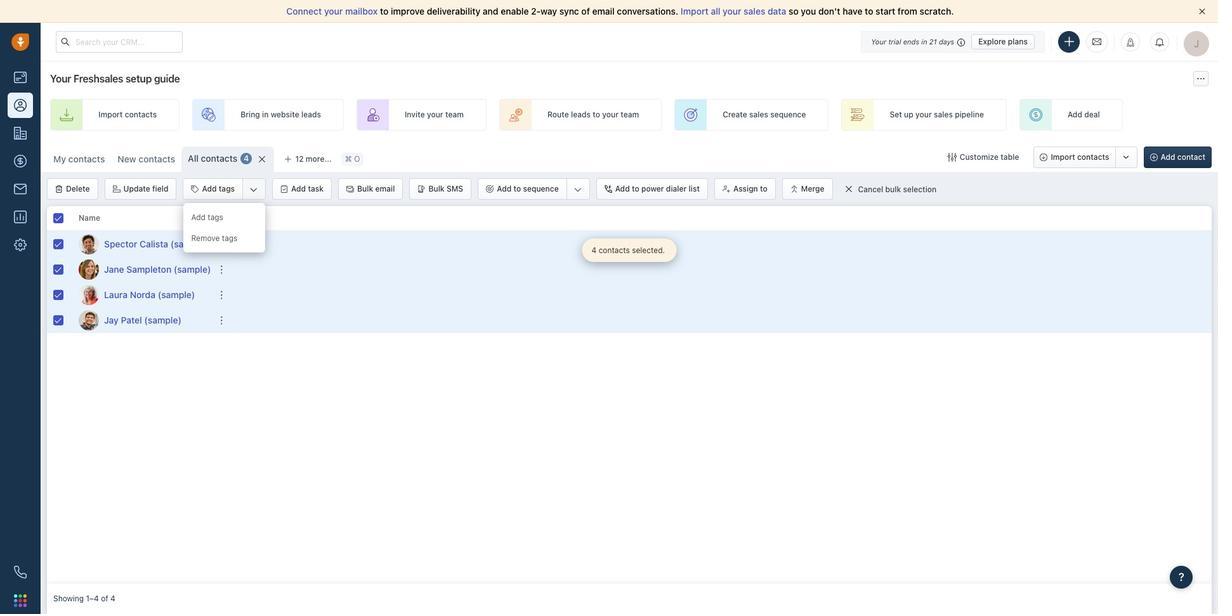 Task type: describe. For each thing, give the bounding box(es) containing it.
all contacts link
[[188, 152, 238, 165]]

what's new image
[[1127, 38, 1136, 47]]

press space to deselect this row. row containing laura norda (sample)
[[47, 282, 237, 308]]

freshworks switcher image
[[14, 595, 27, 607]]

bulk email button
[[338, 178, 403, 200]]

phone image
[[14, 566, 27, 579]]

your for your freshsales setup guide
[[50, 73, 71, 84]]

your left mailbox
[[324, 6, 343, 17]]

laura norda (sample) link
[[104, 288, 195, 301]]

bulk for bulk sms
[[429, 184, 445, 194]]

your inside route leads to your team link
[[602, 110, 619, 120]]

enable
[[501, 6, 529, 17]]

setup
[[126, 73, 152, 84]]

days
[[939, 37, 955, 45]]

data
[[768, 6, 787, 17]]

add to sequence group
[[478, 178, 590, 200]]

jane sampleton (sample)
[[104, 264, 211, 275]]

add left contact
[[1161, 152, 1176, 162]]

assign
[[734, 184, 758, 194]]

bulk sms
[[429, 184, 463, 194]]

container_wx8msf4aqz5i3rn1 image
[[845, 185, 853, 194]]

start
[[876, 6, 896, 17]]

invite
[[405, 110, 425, 120]]

import for 'import contacts' "button"
[[1051, 152, 1076, 162]]

and
[[483, 6, 499, 17]]

0 vertical spatial import
[[681, 6, 709, 17]]

press space to deselect this row. row containing spector calista (sample)
[[47, 232, 237, 257]]

contacts right "new"
[[139, 154, 175, 164]]

tags inside button
[[219, 184, 235, 194]]

0 vertical spatial email
[[593, 6, 615, 17]]

1 team from the left
[[446, 110, 464, 120]]

patel
[[121, 315, 142, 325]]

import all your sales data link
[[681, 6, 789, 17]]

2 vertical spatial tags
[[222, 234, 238, 243]]

4 cell from the top
[[237, 308, 1212, 333]]

update
[[123, 184, 150, 194]]

add to sequence button
[[479, 179, 567, 199]]

way
[[541, 6, 557, 17]]

to left power
[[632, 184, 640, 194]]

field
[[152, 184, 168, 194]]

task
[[308, 184, 324, 194]]

freshsales
[[74, 73, 123, 84]]

add to power dialer list
[[615, 184, 700, 194]]

2 cell from the top
[[237, 257, 1212, 282]]

to inside 'button'
[[514, 184, 521, 194]]

you
[[801, 6, 817, 17]]

12 more... button
[[278, 150, 339, 168]]

j image for jay patel (sample)
[[79, 310, 99, 330]]

route leads to your team link
[[500, 99, 662, 131]]

import contacts button
[[1034, 147, 1116, 168]]

angle down image
[[574, 183, 582, 196]]

explore plans link
[[972, 34, 1035, 49]]

ends
[[904, 37, 920, 45]]

sequence for create sales sequence
[[771, 110, 806, 120]]

2 vertical spatial 4
[[110, 594, 115, 604]]

connect your mailbox link
[[287, 6, 380, 17]]

bulk sms button
[[410, 178, 472, 200]]

jay patel (sample) link
[[104, 314, 182, 327]]

contacts right "my" on the top left
[[68, 154, 105, 164]]

bulk for bulk email
[[357, 184, 373, 194]]

connect
[[287, 6, 322, 17]]

0 vertical spatial in
[[922, 37, 928, 45]]

merge
[[802, 184, 825, 194]]

to right route
[[593, 110, 600, 120]]

jay
[[104, 315, 119, 325]]

import contacts for import contacts link
[[98, 110, 157, 120]]

showing
[[53, 594, 84, 604]]

(sample) for spector calista (sample)
[[171, 238, 208, 249]]

have
[[843, 6, 863, 17]]

sequence for add to sequence
[[523, 184, 559, 194]]

group containing add tags
[[183, 178, 266, 253]]

l image
[[79, 285, 99, 305]]

⌘
[[345, 155, 352, 164]]

customize
[[960, 152, 999, 162]]

import for import contacts link
[[98, 110, 123, 120]]

your right all
[[723, 6, 742, 17]]

sampleton
[[127, 264, 172, 275]]

laura norda (sample)
[[104, 289, 195, 300]]

0 horizontal spatial of
[[101, 594, 108, 604]]

bring
[[241, 110, 260, 120]]

spector
[[104, 238, 137, 249]]

bring in website leads
[[241, 110, 321, 120]]

power
[[642, 184, 664, 194]]

2 team from the left
[[621, 110, 639, 120]]

delete
[[66, 184, 90, 194]]

your freshsales setup guide
[[50, 73, 180, 84]]

table
[[1001, 152, 1020, 162]]

bulk email
[[357, 184, 395, 194]]

add left task
[[291, 184, 306, 194]]

conversations.
[[617, 6, 679, 17]]

s image
[[79, 234, 99, 254]]

(sample) for jane sampleton (sample)
[[174, 264, 211, 275]]

sales left data
[[744, 6, 766, 17]]

your for your trial ends in 21 days
[[872, 37, 887, 45]]

contacts right all in the left of the page
[[201, 153, 238, 164]]

route
[[548, 110, 569, 120]]

delete button
[[47, 178, 98, 200]]

menu inside "group"
[[184, 203, 265, 253]]

update field button
[[104, 178, 177, 200]]

connect your mailbox to improve deliverability and enable 2-way sync of email conversations. import all your sales data so you don't have to start from scratch.
[[287, 6, 954, 17]]

sync
[[560, 6, 579, 17]]

to left start
[[865, 6, 874, 17]]

update field
[[123, 184, 168, 194]]

create sales sequence link
[[675, 99, 829, 131]]

4 inside grid
[[592, 246, 597, 255]]

selected.
[[632, 246, 665, 255]]

1–4
[[86, 594, 99, 604]]

close image
[[1200, 8, 1206, 15]]

trial
[[889, 37, 902, 45]]

invite your team
[[405, 110, 464, 120]]



Task type: locate. For each thing, give the bounding box(es) containing it.
4 right all contacts link
[[244, 154, 249, 163]]

my contacts button
[[47, 147, 111, 172], [53, 154, 105, 164]]

invite your team link
[[357, 99, 487, 131]]

1 vertical spatial j image
[[79, 310, 99, 330]]

your right 'invite'
[[427, 110, 443, 120]]

container_wx8msf4aqz5i3rn1 image
[[948, 153, 957, 162]]

calista
[[140, 238, 168, 249]]

to left angle down icon at the top left of the page
[[514, 184, 521, 194]]

name
[[79, 214, 100, 223]]

cancel bulk selection
[[858, 185, 937, 194]]

0 horizontal spatial import contacts
[[98, 110, 157, 120]]

import contacts for 'import contacts' "button"
[[1051, 152, 1110, 162]]

(sample) down jane sampleton (sample) link at the left of page
[[158, 289, 195, 300]]

contacts inside import contacts link
[[125, 110, 157, 120]]

your right route
[[602, 110, 619, 120]]

menu containing add tags
[[184, 203, 265, 253]]

new
[[118, 154, 136, 164]]

1 horizontal spatial in
[[922, 37, 928, 45]]

0 horizontal spatial leads
[[301, 110, 321, 120]]

sequence inside 'button'
[[523, 184, 559, 194]]

contact
[[1178, 152, 1206, 162]]

menu
[[184, 203, 265, 253]]

1 horizontal spatial of
[[582, 6, 590, 17]]

sales inside 'link'
[[750, 110, 769, 120]]

contacts down deal
[[1078, 152, 1110, 162]]

list
[[689, 184, 700, 194]]

jane sampleton (sample) link
[[104, 263, 211, 276]]

0 horizontal spatial bulk
[[357, 184, 373, 194]]

add inside "menu"
[[191, 213, 206, 222]]

3 press space to deselect this row. row from the top
[[47, 282, 237, 308]]

0 horizontal spatial 4
[[110, 594, 115, 604]]

j image
[[79, 259, 99, 280], [79, 310, 99, 330]]

0 vertical spatial tags
[[219, 184, 235, 194]]

4 inside all contacts 4
[[244, 154, 249, 163]]

bring in website leads link
[[192, 99, 344, 131]]

assign to button
[[715, 178, 776, 200]]

import
[[681, 6, 709, 17], [98, 110, 123, 120], [1051, 152, 1076, 162]]

bulk left sms
[[429, 184, 445, 194]]

in left the 21
[[922, 37, 928, 45]]

add left deal
[[1068, 110, 1083, 120]]

1 vertical spatial your
[[50, 73, 71, 84]]

of right sync
[[582, 6, 590, 17]]

selection
[[904, 185, 937, 194]]

add
[[1068, 110, 1083, 120], [1161, 152, 1176, 162], [202, 184, 217, 194], [291, 184, 306, 194], [497, 184, 512, 194], [615, 184, 630, 194], [191, 213, 206, 222]]

add tags
[[202, 184, 235, 194], [191, 213, 223, 222]]

(sample) for jay patel (sample)
[[144, 315, 182, 325]]

2 row group from the left
[[237, 232, 1212, 333]]

don't
[[819, 6, 841, 17]]

1 horizontal spatial import
[[681, 6, 709, 17]]

sequence inside 'link'
[[771, 110, 806, 120]]

tags right remove
[[222, 234, 238, 243]]

add task
[[291, 184, 324, 194]]

set up your sales pipeline
[[890, 110, 984, 120]]

1 vertical spatial of
[[101, 594, 108, 604]]

0 horizontal spatial in
[[262, 110, 269, 120]]

in right "bring"
[[262, 110, 269, 120]]

add tags up remove
[[191, 213, 223, 222]]

(sample) right calista
[[171, 238, 208, 249]]

4 right 1–4
[[110, 594, 115, 604]]

deal
[[1085, 110, 1100, 120]]

add up remove
[[191, 213, 206, 222]]

pipeline
[[955, 110, 984, 120]]

0 horizontal spatial import
[[98, 110, 123, 120]]

email inside bulk email button
[[375, 184, 395, 194]]

add down all contacts link
[[202, 184, 217, 194]]

team
[[446, 110, 464, 120], [621, 110, 639, 120]]

2 press space to deselect this row. row from the top
[[47, 257, 237, 282]]

angle down image
[[250, 183, 258, 196]]

sequence right the create
[[771, 110, 806, 120]]

up
[[905, 110, 914, 120]]

spector calista (sample) link
[[104, 238, 208, 250]]

1 horizontal spatial your
[[872, 37, 887, 45]]

new contacts button
[[111, 147, 182, 172], [118, 154, 175, 164]]

group
[[183, 178, 266, 253]]

sms
[[447, 184, 463, 194]]

1 row group from the left
[[47, 232, 237, 333]]

your left "trial"
[[872, 37, 887, 45]]

0 vertical spatial your
[[872, 37, 887, 45]]

1 horizontal spatial 4
[[244, 154, 249, 163]]

add deal link
[[1020, 99, 1123, 131]]

sales left pipeline
[[934, 110, 953, 120]]

dialer
[[666, 184, 687, 194]]

add tags down all contacts 4
[[202, 184, 235, 194]]

your left freshsales
[[50, 73, 71, 84]]

1 horizontal spatial email
[[593, 6, 615, 17]]

add inside 'button'
[[497, 184, 512, 194]]

jay patel (sample)
[[104, 315, 182, 325]]

row group containing spector calista (sample)
[[47, 232, 237, 333]]

1 horizontal spatial sequence
[[771, 110, 806, 120]]

your inside invite your team link
[[427, 110, 443, 120]]

cell
[[237, 232, 1212, 256], [237, 257, 1212, 282], [237, 282, 1212, 307], [237, 308, 1212, 333]]

3 cell from the top
[[237, 282, 1212, 307]]

import contacts group
[[1034, 147, 1138, 168]]

0 horizontal spatial team
[[446, 110, 464, 120]]

1 bulk from the left
[[357, 184, 373, 194]]

0 horizontal spatial email
[[375, 184, 395, 194]]

mailbox
[[345, 6, 378, 17]]

1 vertical spatial add tags
[[191, 213, 223, 222]]

add to power dialer list button
[[596, 178, 708, 200]]

12
[[295, 154, 304, 164]]

1 press space to deselect this row. row from the top
[[47, 232, 237, 257]]

Search your CRM... text field
[[56, 31, 183, 53]]

route leads to your team
[[548, 110, 639, 120]]

(sample) down laura norda (sample) link
[[144, 315, 182, 325]]

add tags inside "menu"
[[191, 213, 223, 222]]

add right sms
[[497, 184, 512, 194]]

1 vertical spatial email
[[375, 184, 395, 194]]

(sample) down remove
[[174, 264, 211, 275]]

0 vertical spatial import contacts
[[98, 110, 157, 120]]

0 vertical spatial j image
[[79, 259, 99, 280]]

2 vertical spatial import
[[1051, 152, 1076, 162]]

of right 1–4
[[101, 594, 108, 604]]

remove
[[191, 234, 220, 243]]

deliverability
[[427, 6, 481, 17]]

add contact button
[[1144, 147, 1212, 168]]

create sales sequence
[[723, 110, 806, 120]]

from
[[898, 6, 918, 17]]

press space to deselect this row. row containing jane sampleton (sample)
[[47, 257, 237, 282]]

your right up
[[916, 110, 932, 120]]

add tags button
[[184, 179, 243, 199]]

all
[[188, 153, 199, 164]]

leads right website
[[301, 110, 321, 120]]

leads
[[301, 110, 321, 120], [571, 110, 591, 120]]

row group
[[47, 232, 237, 333], [237, 232, 1212, 333]]

leads right route
[[571, 110, 591, 120]]

1 leads from the left
[[301, 110, 321, 120]]

j image for jane sampleton (sample)
[[79, 259, 99, 280]]

4 press space to deselect this row. row from the top
[[47, 308, 237, 333]]

2 horizontal spatial import
[[1051, 152, 1076, 162]]

j image left jane
[[79, 259, 99, 280]]

explore
[[979, 36, 1006, 46]]

bulk
[[886, 185, 901, 194]]

import contacts down add deal
[[1051, 152, 1110, 162]]

remove tags
[[191, 234, 238, 243]]

bulk
[[357, 184, 373, 194], [429, 184, 445, 194]]

improve
[[391, 6, 425, 17]]

website
[[271, 110, 299, 120]]

4 contacts selected.
[[592, 246, 665, 255]]

2 horizontal spatial 4
[[592, 246, 597, 255]]

(sample)
[[171, 238, 208, 249], [174, 264, 211, 275], [158, 289, 195, 300], [144, 315, 182, 325]]

import down your freshsales setup guide
[[98, 110, 123, 120]]

guide
[[154, 73, 180, 84]]

contacts inside 'import contacts' "button"
[[1078, 152, 1110, 162]]

to right the assign
[[760, 184, 768, 194]]

o
[[354, 155, 360, 164]]

1 vertical spatial import contacts
[[1051, 152, 1110, 162]]

assign to
[[734, 184, 768, 194]]

import down add deal link
[[1051, 152, 1076, 162]]

j image left jay
[[79, 310, 99, 330]]

contacts down setup
[[125, 110, 157, 120]]

import inside "button"
[[1051, 152, 1076, 162]]

import left all
[[681, 6, 709, 17]]

your inside set up your sales pipeline link
[[916, 110, 932, 120]]

1 vertical spatial tags
[[208, 213, 223, 222]]

add task button
[[272, 178, 332, 200]]

sales right the create
[[750, 110, 769, 120]]

add contact
[[1161, 152, 1206, 162]]

tags up remove tags
[[208, 213, 223, 222]]

import contacts down setup
[[98, 110, 157, 120]]

0 horizontal spatial sequence
[[523, 184, 559, 194]]

sequence left angle down icon at the top left of the page
[[523, 184, 559, 194]]

1 vertical spatial sequence
[[523, 184, 559, 194]]

contacts left selected.
[[599, 246, 630, 255]]

phone element
[[8, 560, 33, 585]]

1 vertical spatial 4
[[592, 246, 597, 255]]

in
[[922, 37, 928, 45], [262, 110, 269, 120]]

plans
[[1008, 36, 1028, 46]]

0 vertical spatial add tags
[[202, 184, 235, 194]]

showing 1–4 of 4
[[53, 594, 115, 604]]

your
[[324, 6, 343, 17], [723, 6, 742, 17], [427, 110, 443, 120], [602, 110, 619, 120], [916, 110, 932, 120]]

add to sequence
[[497, 184, 559, 194]]

import contacts inside "button"
[[1051, 152, 1110, 162]]

0 vertical spatial sequence
[[771, 110, 806, 120]]

to right mailbox
[[380, 6, 389, 17]]

so
[[789, 6, 799, 17]]

(sample) for laura norda (sample)
[[158, 289, 195, 300]]

grid containing spector calista (sample)
[[47, 205, 1212, 584]]

scratch.
[[920, 6, 954, 17]]

merge button
[[783, 178, 833, 200]]

tags left angle down image
[[219, 184, 235, 194]]

my contacts
[[53, 154, 105, 164]]

cancel
[[858, 185, 884, 194]]

0 vertical spatial of
[[582, 6, 590, 17]]

⌘ o
[[345, 155, 360, 164]]

explore plans
[[979, 36, 1028, 46]]

customize table
[[960, 152, 1020, 162]]

1 horizontal spatial bulk
[[429, 184, 445, 194]]

4 left selected.
[[592, 246, 597, 255]]

1 j image from the top
[[79, 259, 99, 280]]

press space to deselect this row. row
[[47, 232, 237, 257], [47, 257, 237, 282], [47, 282, 237, 308], [47, 308, 237, 333]]

norda
[[130, 289, 156, 300]]

import contacts
[[98, 110, 157, 120], [1051, 152, 1110, 162]]

21
[[930, 37, 937, 45]]

name row
[[47, 206, 237, 232]]

1 cell from the top
[[237, 232, 1212, 256]]

0 horizontal spatial your
[[50, 73, 71, 84]]

1 horizontal spatial team
[[621, 110, 639, 120]]

1 horizontal spatial leads
[[571, 110, 591, 120]]

jane
[[104, 264, 124, 275]]

1 vertical spatial import
[[98, 110, 123, 120]]

press space to deselect this row. row containing jay patel (sample)
[[47, 308, 237, 333]]

2 leads from the left
[[571, 110, 591, 120]]

send email image
[[1093, 36, 1102, 47]]

add tags inside button
[[202, 184, 235, 194]]

create
[[723, 110, 748, 120]]

add left power
[[615, 184, 630, 194]]

2 j image from the top
[[79, 310, 99, 330]]

bulk down o
[[357, 184, 373, 194]]

grid
[[47, 205, 1212, 584]]

more...
[[306, 154, 332, 164]]

new contacts
[[118, 154, 175, 164]]

customize table button
[[940, 147, 1028, 168]]

1 vertical spatial in
[[262, 110, 269, 120]]

to
[[380, 6, 389, 17], [865, 6, 874, 17], [593, 110, 600, 120], [514, 184, 521, 194], [632, 184, 640, 194], [760, 184, 768, 194]]

0 vertical spatial 4
[[244, 154, 249, 163]]

2 bulk from the left
[[429, 184, 445, 194]]

1 horizontal spatial import contacts
[[1051, 152, 1110, 162]]



Task type: vqa. For each thing, say whether or not it's contained in the screenshot.
EMAIL within button
yes



